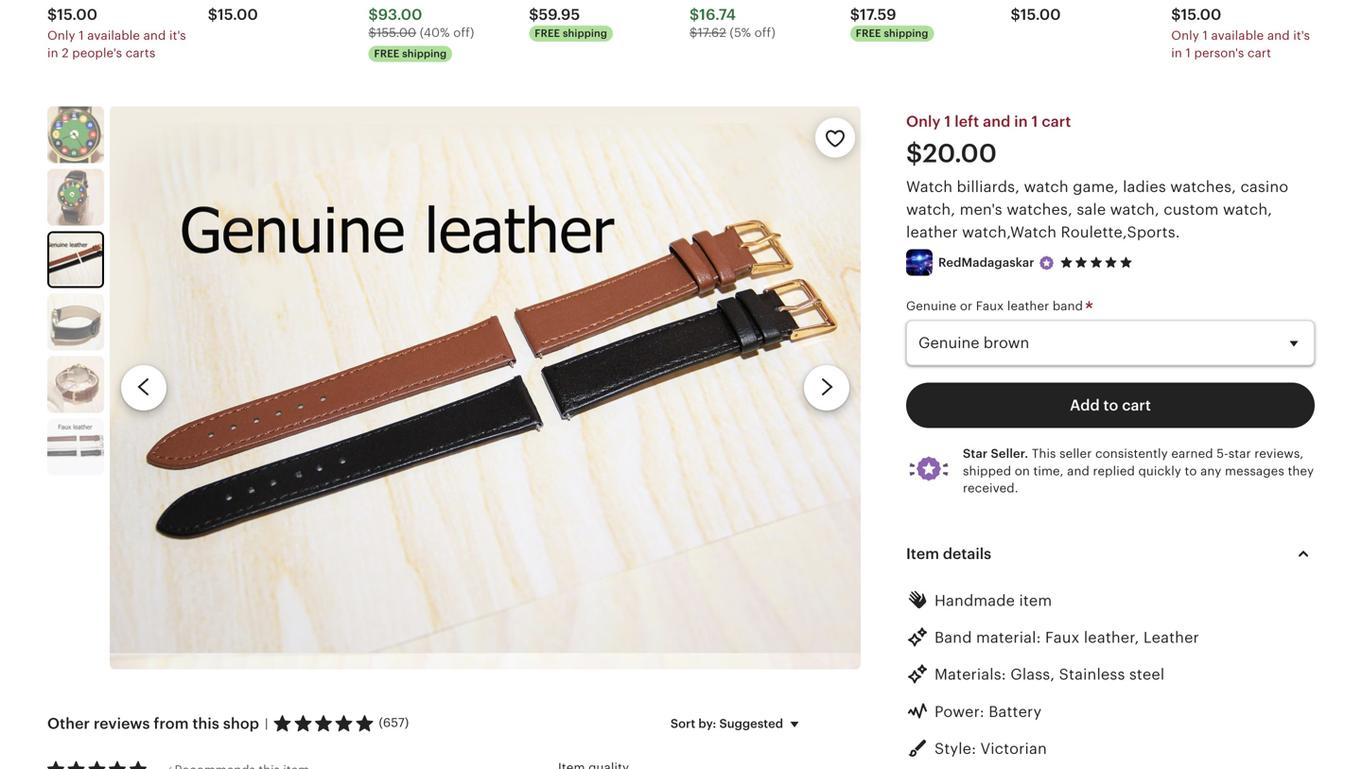 Task type: describe. For each thing, give the bounding box(es) containing it.
3 watch, from the left
[[1224, 201, 1273, 218]]

star
[[1229, 447, 1252, 461]]

from
[[154, 715, 189, 732]]

watch billiards, watch game, ladies watches, casino watch, men's watches, sale watch, custom watch, leather watch,watch roulette,sports. image 5 image
[[47, 356, 104, 413]]

only 1 left and in 1 cart $20.00
[[907, 113, 1072, 168]]

1 horizontal spatial leather
[[1008, 299, 1050, 313]]

$ inside $ 17.59 free shipping
[[851, 6, 860, 23]]

shipping inside $ 93.00 $ 155.00 (40% off) free shipping
[[402, 48, 447, 59]]

redmadagaskar
[[939, 255, 1035, 270]]

seller.
[[991, 447, 1029, 461]]

received.
[[963, 481, 1019, 496]]

watch
[[1024, 178, 1069, 195]]

2 people's carts
[[62, 46, 156, 60]]

replied
[[1094, 464, 1136, 478]]

band
[[1053, 299, 1084, 313]]

cart for 1 person's cart
[[1248, 46, 1272, 60]]

faux for leather
[[976, 299, 1004, 313]]

1 up "person's"
[[1203, 28, 1208, 43]]

in for 2 people's carts
[[47, 46, 58, 60]]

and inside the only 1 left and in 1 cart $20.00
[[983, 113, 1011, 130]]

and up 1 person's cart
[[1268, 28, 1291, 43]]

casino
[[1241, 178, 1289, 195]]

they
[[1288, 464, 1315, 478]]

materials: glass, stainless steel
[[935, 666, 1165, 683]]

cart inside the only 1 left and in 1 cart $20.00
[[1042, 113, 1072, 130]]

1 person's cart
[[1186, 46, 1272, 60]]

glass,
[[1011, 666, 1055, 683]]

to inside this seller consistently earned 5-star reviews, shipped on time, and replied quickly to any messages they received.
[[1185, 464, 1198, 478]]

by:
[[699, 717, 717, 731]]

watch
[[907, 178, 953, 195]]

redmadagaskar image
[[907, 249, 933, 276]]

power: battery
[[935, 704, 1042, 721]]

sort
[[671, 717, 696, 731]]

ladies
[[1123, 178, 1167, 195]]

suggested
[[720, 717, 784, 731]]

add to cart
[[1070, 397, 1152, 414]]

only 1 available and it's in for person's
[[1172, 28, 1311, 60]]

band material: faux leather, leather
[[935, 629, 1200, 646]]

watch,watch
[[963, 224, 1057, 241]]

genuine or faux leather band
[[907, 299, 1087, 313]]

free inside $ 93.00 $ 155.00 (40% off) free shipping
[[374, 48, 400, 59]]

to inside button
[[1104, 397, 1119, 414]]

victorian
[[981, 741, 1048, 758]]

shipping for 17.59
[[884, 28, 929, 39]]

$20.00
[[907, 138, 997, 168]]

consistently
[[1096, 447, 1169, 461]]

16.74
[[700, 6, 736, 23]]

0 vertical spatial watches,
[[1171, 178, 1237, 195]]

item details button
[[890, 531, 1332, 577]]

1 horizontal spatial watch billiards, watch game, ladies watches, casino watch, men's watches, sale watch, custom watch, leather watch,watch roulette,sports. image 3 image
[[110, 106, 861, 670]]

2 $ 15.00 from the left
[[208, 6, 258, 23]]

$ 16.74 $ 17.62 (5% off)
[[690, 6, 776, 40]]

this seller consistently earned 5-star reviews, shipped on time, and replied quickly to any messages they received.
[[963, 447, 1315, 496]]

seller
[[1060, 447, 1092, 461]]

155.00
[[377, 26, 417, 40]]

4 $ 15.00 from the left
[[1172, 6, 1222, 23]]

and inside this seller consistently earned 5-star reviews, shipped on time, and replied quickly to any messages they received.
[[1068, 464, 1090, 478]]

59.95
[[539, 6, 580, 23]]

on
[[1015, 464, 1030, 478]]

reviews,
[[1255, 447, 1304, 461]]

watch billiards, watch game, ladies watches, casino watch, men's watches, sale watch,  custom watch, leather watch,watch roulette,sports.
[[907, 178, 1289, 241]]

redmadagaskar link
[[939, 254, 1035, 271]]

1 15.00 from the left
[[57, 6, 98, 23]]

2 15.00 from the left
[[218, 6, 258, 23]]

$ 93.00 $ 155.00 (40% off) free shipping
[[369, 6, 475, 59]]

sort by: suggested button
[[657, 704, 821, 744]]

style:
[[935, 741, 977, 758]]

watch billiards, watch game, ladies watches, casino watch, men's watches, sale watch, custom watch, leather watch,watch roulette,sports. image 2 image
[[47, 169, 104, 226]]

0 horizontal spatial watches,
[[1007, 201, 1073, 218]]

other
[[47, 715, 90, 732]]

time,
[[1034, 464, 1064, 478]]

quickly
[[1139, 464, 1182, 478]]

details
[[943, 545, 992, 562]]

messages
[[1226, 464, 1285, 478]]

off) for 16.74
[[755, 26, 776, 40]]

available for person's
[[1212, 28, 1265, 43]]

earned
[[1172, 447, 1214, 461]]

17.59
[[860, 6, 897, 23]]

1 up 'watch'
[[1032, 113, 1039, 130]]

leather
[[1144, 629, 1200, 646]]

3 $ 15.00 from the left
[[1011, 6, 1061, 23]]

available for people's
[[87, 28, 140, 43]]

custom
[[1164, 201, 1219, 218]]

stainless
[[1060, 666, 1126, 683]]

2
[[62, 46, 69, 60]]

men's
[[960, 201, 1003, 218]]

1 up the people's
[[79, 28, 84, 43]]



Task type: locate. For each thing, give the bounding box(es) containing it.
watch, down watch
[[907, 201, 956, 218]]

1 horizontal spatial only
[[907, 113, 941, 130]]

in right left
[[1015, 113, 1028, 130]]

leather left band
[[1008, 299, 1050, 313]]

watches, down 'watch'
[[1007, 201, 1073, 218]]

add
[[1070, 397, 1100, 414]]

1 left "person's"
[[1186, 46, 1191, 60]]

roulette,sports.
[[1061, 224, 1181, 241]]

1 vertical spatial to
[[1185, 464, 1198, 478]]

materials:
[[935, 666, 1007, 683]]

and right left
[[983, 113, 1011, 130]]

1 horizontal spatial available
[[1212, 28, 1265, 43]]

only up "person's"
[[1172, 28, 1200, 43]]

2 vertical spatial cart
[[1123, 397, 1152, 414]]

0 horizontal spatial off)
[[454, 26, 475, 40]]

$ inside $ 59.95 free shipping
[[529, 6, 539, 23]]

star
[[963, 447, 988, 461]]

free for 17.59
[[856, 28, 882, 39]]

2 horizontal spatial cart
[[1248, 46, 1272, 60]]

steel
[[1130, 666, 1165, 683]]

shipping down 59.95
[[563, 28, 608, 39]]

cart up consistently
[[1123, 397, 1152, 414]]

to right add
[[1104, 397, 1119, 414]]

2 horizontal spatial in
[[1172, 46, 1183, 60]]

off)
[[454, 26, 475, 40], [755, 26, 776, 40]]

in left "person's"
[[1172, 46, 1183, 60]]

faux right or
[[976, 299, 1004, 313]]

1 horizontal spatial to
[[1185, 464, 1198, 478]]

item
[[907, 545, 940, 562]]

free for 59.95
[[535, 28, 560, 39]]

leather inside 'watch billiards, watch game, ladies watches, casino watch, men's watches, sale watch,  custom watch, leather watch,watch roulette,sports.'
[[907, 224, 958, 241]]

and up carts
[[143, 28, 166, 43]]

only for 2
[[47, 28, 75, 43]]

(657)
[[379, 716, 409, 730]]

shipping down the 17.59
[[884, 28, 929, 39]]

power:
[[935, 704, 985, 721]]

this
[[193, 715, 220, 732]]

2 only 1 available and it's in from the left
[[1172, 28, 1311, 60]]

1 horizontal spatial cart
[[1123, 397, 1152, 414]]

it's
[[169, 28, 186, 43], [1294, 28, 1311, 43]]

only up 2
[[47, 28, 75, 43]]

cart up 'watch'
[[1042, 113, 1072, 130]]

shipping down (40%
[[402, 48, 447, 59]]

0 horizontal spatial watch billiards, watch game, ladies watches, casino watch, men's watches, sale watch, custom watch, leather watch,watch roulette,sports. image 3 image
[[49, 233, 102, 286]]

0 horizontal spatial to
[[1104, 397, 1119, 414]]

left
[[955, 113, 980, 130]]

star seller.
[[963, 447, 1029, 461]]

1 horizontal spatial faux
[[1046, 629, 1080, 646]]

free down 155.00
[[374, 48, 400, 59]]

to down earned
[[1185, 464, 1198, 478]]

in
[[47, 46, 58, 60], [1172, 46, 1183, 60], [1015, 113, 1028, 130]]

1 horizontal spatial watch,
[[1111, 201, 1160, 218]]

1 off) from the left
[[454, 26, 475, 40]]

in left 2
[[47, 46, 58, 60]]

$ 59.95 free shipping
[[529, 6, 608, 39]]

sale
[[1077, 201, 1107, 218]]

0 horizontal spatial leather
[[907, 224, 958, 241]]

sort by: suggested
[[671, 717, 784, 731]]

2 horizontal spatial free
[[856, 28, 882, 39]]

2 it's from the left
[[1294, 28, 1311, 43]]

1 horizontal spatial free
[[535, 28, 560, 39]]

1 horizontal spatial it's
[[1294, 28, 1311, 43]]

in for 1 person's cart
[[1172, 46, 1183, 60]]

0 horizontal spatial only
[[47, 28, 75, 43]]

watches, up custom
[[1171, 178, 1237, 195]]

(5%
[[730, 26, 751, 40]]

1 horizontal spatial in
[[1015, 113, 1028, 130]]

only for 1
[[1172, 28, 1200, 43]]

add to cart button
[[907, 383, 1315, 428]]

0 horizontal spatial in
[[47, 46, 58, 60]]

cart right "person's"
[[1248, 46, 1272, 60]]

leather up redmadagaskar image
[[907, 224, 958, 241]]

2 watch, from the left
[[1111, 201, 1160, 218]]

available up 1 person's cart
[[1212, 28, 1265, 43]]

carts
[[126, 46, 156, 60]]

2 horizontal spatial shipping
[[884, 28, 929, 39]]

$ 17.59 free shipping
[[851, 6, 929, 39]]

93.00
[[378, 6, 423, 23]]

1 vertical spatial faux
[[1046, 629, 1080, 646]]

it's for 1 person's cart
[[1294, 28, 1311, 43]]

1 it's from the left
[[169, 28, 186, 43]]

free down the 17.59
[[856, 28, 882, 39]]

1 horizontal spatial off)
[[755, 26, 776, 40]]

available up 2 people's carts on the left top of page
[[87, 28, 140, 43]]

0 horizontal spatial watch,
[[907, 201, 956, 218]]

off) inside $ 93.00 $ 155.00 (40% off) free shipping
[[454, 26, 475, 40]]

shipping for 59.95
[[563, 28, 608, 39]]

1 horizontal spatial shipping
[[563, 28, 608, 39]]

and
[[143, 28, 166, 43], [1268, 28, 1291, 43], [983, 113, 1011, 130], [1068, 464, 1090, 478]]

1 vertical spatial leather
[[1008, 299, 1050, 313]]

handmade item
[[935, 592, 1053, 609]]

(40%
[[420, 26, 450, 40]]

only inside the only 1 left and in 1 cart $20.00
[[907, 113, 941, 130]]

1 left left
[[945, 113, 951, 130]]

any
[[1201, 464, 1222, 478]]

4 15.00 from the left
[[1182, 6, 1222, 23]]

person's
[[1195, 46, 1245, 60]]

0 vertical spatial leather
[[907, 224, 958, 241]]

0 vertical spatial faux
[[976, 299, 1004, 313]]

off) for 93.00
[[454, 26, 475, 40]]

and down the seller
[[1068, 464, 1090, 478]]

off) right (40%
[[454, 26, 475, 40]]

watch billiards, watch game, ladies watches, casino watch, men's watches, sale watch, custom watch, leather watch,watch roulette,sports. image 3 image
[[110, 106, 861, 670], [49, 233, 102, 286]]

0 vertical spatial to
[[1104, 397, 1119, 414]]

only up $20.00
[[907, 113, 941, 130]]

shop
[[223, 715, 259, 732]]

off) right the '(5%'
[[755, 26, 776, 40]]

0 horizontal spatial available
[[87, 28, 140, 43]]

0 horizontal spatial shipping
[[402, 48, 447, 59]]

3 15.00 from the left
[[1021, 6, 1061, 23]]

2 horizontal spatial watch,
[[1224, 201, 1273, 218]]

battery
[[989, 704, 1042, 721]]

game,
[[1073, 178, 1119, 195]]

free inside $ 59.95 free shipping
[[535, 28, 560, 39]]

0 horizontal spatial cart
[[1042, 113, 1072, 130]]

this
[[1032, 447, 1057, 461]]

cart for add to cart
[[1123, 397, 1152, 414]]

1 vertical spatial cart
[[1042, 113, 1072, 130]]

item
[[1020, 592, 1053, 609]]

leather,
[[1084, 629, 1140, 646]]

style: victorian
[[935, 741, 1048, 758]]

watch, down ladies
[[1111, 201, 1160, 218]]

shipping inside $ 17.59 free shipping
[[884, 28, 929, 39]]

cart inside button
[[1123, 397, 1152, 414]]

faux for leather,
[[1046, 629, 1080, 646]]

it's for 2 people's carts
[[169, 28, 186, 43]]

1 watch, from the left
[[907, 201, 956, 218]]

item details
[[907, 545, 992, 562]]

watch, down the casino
[[1224, 201, 1273, 218]]

15.00
[[57, 6, 98, 23], [218, 6, 258, 23], [1021, 6, 1061, 23], [1182, 6, 1222, 23]]

only
[[47, 28, 75, 43], [1172, 28, 1200, 43], [907, 113, 941, 130]]

2 horizontal spatial only
[[1172, 28, 1200, 43]]

$
[[47, 6, 57, 23], [208, 6, 218, 23], [369, 6, 378, 23], [529, 6, 539, 23], [690, 6, 700, 23], [851, 6, 860, 23], [1011, 6, 1021, 23], [1172, 6, 1182, 23], [369, 26, 377, 40], [690, 26, 698, 40]]

shipping
[[563, 28, 608, 39], [884, 28, 929, 39], [402, 48, 447, 59]]

people's
[[72, 46, 122, 60]]

2 off) from the left
[[755, 26, 776, 40]]

shipping inside $ 59.95 free shipping
[[563, 28, 608, 39]]

0 horizontal spatial only 1 available and it's in
[[47, 28, 186, 60]]

watches,
[[1171, 178, 1237, 195], [1007, 201, 1073, 218]]

watch billiards, watch game, ladies watches, casino watch, men's watches, sale watch, custom watch, leather watch,watch roulette,sports. image 1 image
[[47, 106, 104, 163]]

faux up "materials: glass, stainless steel"
[[1046, 629, 1080, 646]]

watch billiards, watch game, ladies watches, casino watch, men's watches, sale watch, custom watch, leather watch,watch roulette,sports. image 6 image
[[47, 419, 104, 475]]

1 available from the left
[[87, 28, 140, 43]]

material:
[[977, 629, 1042, 646]]

reviews
[[94, 715, 150, 732]]

0 vertical spatial cart
[[1248, 46, 1272, 60]]

star_seller image
[[1039, 255, 1056, 272]]

handmade
[[935, 592, 1016, 609]]

faux
[[976, 299, 1004, 313], [1046, 629, 1080, 646]]

1 vertical spatial watches,
[[1007, 201, 1073, 218]]

|
[[265, 717, 268, 731]]

1 only 1 available and it's in from the left
[[47, 28, 186, 60]]

billiards,
[[957, 178, 1020, 195]]

1 horizontal spatial watches,
[[1171, 178, 1237, 195]]

cart
[[1248, 46, 1272, 60], [1042, 113, 1072, 130], [1123, 397, 1152, 414]]

band
[[935, 629, 972, 646]]

only 1 available and it's in
[[47, 28, 186, 60], [1172, 28, 1311, 60]]

free down 59.95
[[535, 28, 560, 39]]

genuine
[[907, 299, 957, 313]]

0 horizontal spatial faux
[[976, 299, 1004, 313]]

in inside the only 1 left and in 1 cart $20.00
[[1015, 113, 1028, 130]]

or
[[960, 299, 973, 313]]

2 available from the left
[[1212, 28, 1265, 43]]

17.62
[[698, 26, 727, 40]]

0 horizontal spatial free
[[374, 48, 400, 59]]

shipped
[[963, 464, 1012, 478]]

watch billiards, watch game, ladies watches, casino watch, men's watches, sale watch, custom watch, leather watch,watch roulette,sports. image 4 image
[[47, 294, 104, 350]]

off) inside $ 16.74 $ 17.62 (5% off)
[[755, 26, 776, 40]]

only 1 available and it's in for people's
[[47, 28, 186, 60]]

5-
[[1217, 447, 1229, 461]]

$ 15.00
[[47, 6, 98, 23], [208, 6, 258, 23], [1011, 6, 1061, 23], [1172, 6, 1222, 23]]

1 horizontal spatial only 1 available and it's in
[[1172, 28, 1311, 60]]

other reviews from this shop
[[47, 715, 259, 732]]

0 horizontal spatial it's
[[169, 28, 186, 43]]

free inside $ 17.59 free shipping
[[856, 28, 882, 39]]

1 $ 15.00 from the left
[[47, 6, 98, 23]]



Task type: vqa. For each thing, say whether or not it's contained in the screenshot.
14k solid gold letter necklace, minimalist letter necklace, letter necklace, initial necklace, birthday gift for her, christmas jewelry gift image
no



